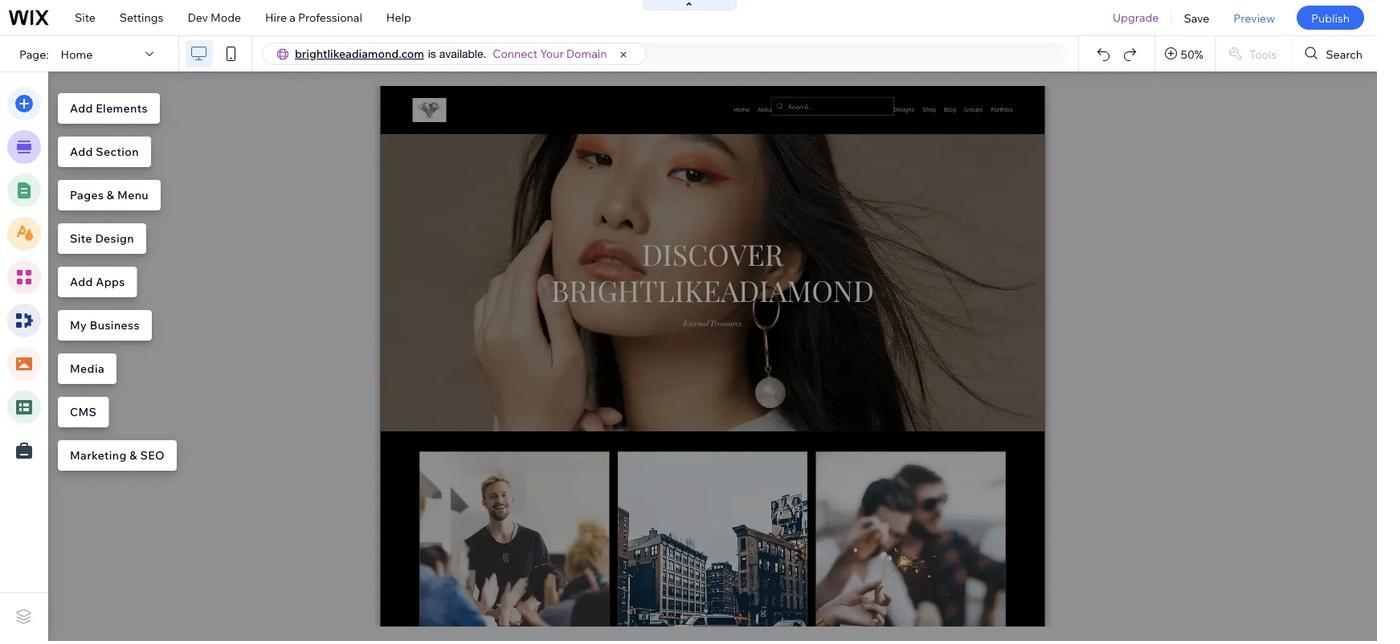 Task type: locate. For each thing, give the bounding box(es) containing it.
elements
[[96, 101, 148, 115]]

save
[[1184, 11, 1209, 25]]

site up home at top
[[75, 10, 95, 25]]

0 vertical spatial add
[[70, 101, 93, 115]]

apps
[[96, 275, 125, 289]]

1 vertical spatial add
[[70, 145, 93, 159]]

50%
[[1181, 47, 1203, 61]]

section
[[96, 145, 139, 159]]

home
[[61, 47, 93, 61]]

site for site
[[75, 10, 95, 25]]

brightlikeadiamond.com
[[295, 47, 424, 61]]

mode
[[211, 10, 241, 25]]

tools button
[[1215, 36, 1291, 72]]

1 add from the top
[[70, 101, 93, 115]]

publish
[[1311, 11, 1350, 25]]

& left seo
[[130, 448, 137, 462]]

is available. connect your domain
[[428, 47, 607, 61]]

business
[[90, 318, 140, 332]]

pages & menu
[[70, 188, 149, 202]]

preview
[[1233, 11, 1275, 25]]

hire a professional
[[265, 10, 362, 25]]

3 add from the top
[[70, 275, 93, 289]]

search
[[1326, 47, 1363, 61]]

site left design
[[70, 231, 92, 245]]

0 horizontal spatial &
[[107, 188, 114, 202]]

0 vertical spatial site
[[75, 10, 95, 25]]

help
[[386, 10, 411, 25]]

a
[[289, 10, 296, 25]]

& left menu
[[107, 188, 114, 202]]

& for pages
[[107, 188, 114, 202]]

1 vertical spatial site
[[70, 231, 92, 245]]

preview button
[[1221, 0, 1287, 35]]

add left elements
[[70, 101, 93, 115]]

available.
[[439, 47, 486, 60]]

add elements
[[70, 101, 148, 115]]

dev mode
[[188, 10, 241, 25]]

0 vertical spatial &
[[107, 188, 114, 202]]

add left apps
[[70, 275, 93, 289]]

marketing & seo
[[70, 448, 165, 462]]

is
[[428, 47, 436, 60]]

2 vertical spatial add
[[70, 275, 93, 289]]

add left section
[[70, 145, 93, 159]]

site
[[75, 10, 95, 25], [70, 231, 92, 245]]

publish button
[[1297, 6, 1364, 30]]

settings
[[120, 10, 163, 25]]

&
[[107, 188, 114, 202], [130, 448, 137, 462]]

marketing
[[70, 448, 127, 462]]

1 horizontal spatial &
[[130, 448, 137, 462]]

add for add section
[[70, 145, 93, 159]]

site design
[[70, 231, 134, 245]]

add
[[70, 101, 93, 115], [70, 145, 93, 159], [70, 275, 93, 289]]

upgrade
[[1113, 10, 1159, 25]]

seo
[[140, 448, 165, 462]]

add section
[[70, 145, 139, 159]]

pages
[[70, 188, 104, 202]]

1 vertical spatial &
[[130, 448, 137, 462]]

2 add from the top
[[70, 145, 93, 159]]



Task type: describe. For each thing, give the bounding box(es) containing it.
domain
[[566, 47, 607, 61]]

connect
[[493, 47, 538, 61]]

cms
[[70, 405, 97, 419]]

my business
[[70, 318, 140, 332]]

your
[[540, 47, 564, 61]]

site for site design
[[70, 231, 92, 245]]

add for add elements
[[70, 101, 93, 115]]

design
[[95, 231, 134, 245]]

professional
[[298, 10, 362, 25]]

menu
[[117, 188, 149, 202]]

50% button
[[1155, 36, 1215, 72]]

search button
[[1292, 36, 1377, 72]]

hire
[[265, 10, 287, 25]]

add apps
[[70, 275, 125, 289]]

dev
[[188, 10, 208, 25]]

& for marketing
[[130, 448, 137, 462]]

my
[[70, 318, 87, 332]]

media
[[70, 362, 104, 376]]

save button
[[1172, 0, 1221, 35]]

tools
[[1249, 47, 1277, 61]]

add for add apps
[[70, 275, 93, 289]]



Task type: vqa. For each thing, say whether or not it's contained in the screenshot.
THE LAYOUT.
no



